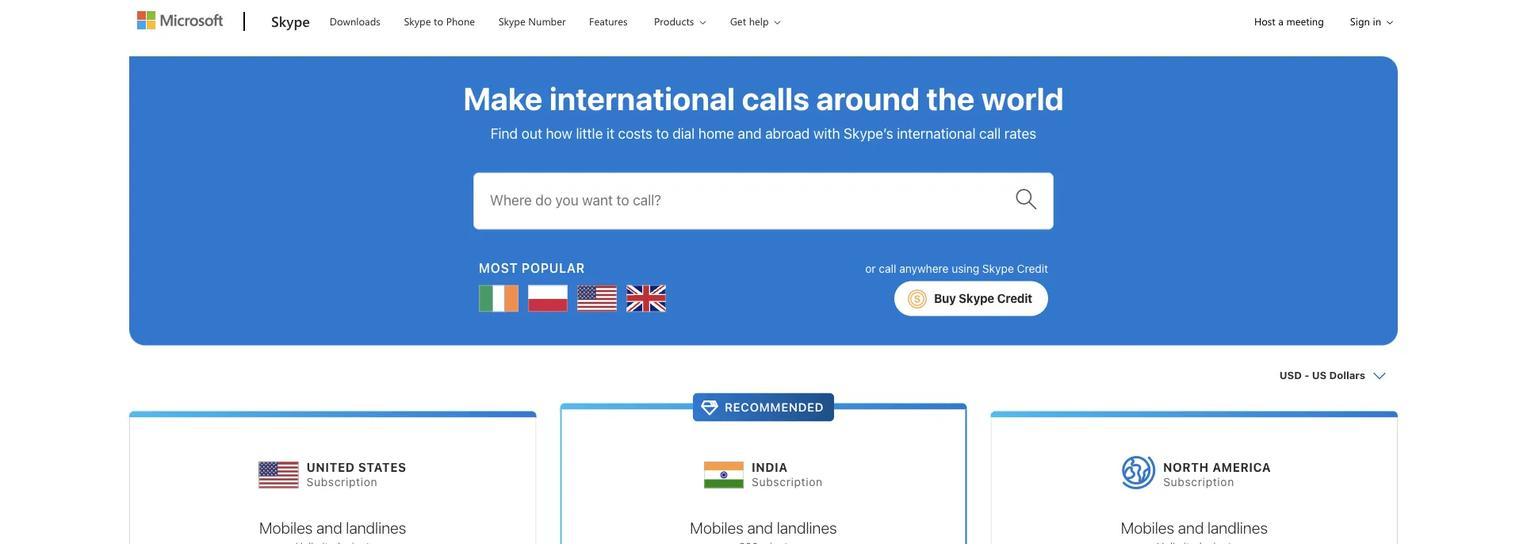 Task type: locate. For each thing, give the bounding box(es) containing it.
0 vertical spatial to
[[434, 14, 443, 28]]

international
[[549, 80, 735, 117], [897, 125, 976, 142]]

call
[[980, 125, 1001, 142], [879, 262, 897, 275]]

mobiles and landlines down india subscription
[[690, 518, 837, 537]]

skype right buy
[[959, 292, 995, 305]]

landlines
[[346, 518, 406, 537], [777, 518, 837, 537], [1208, 518, 1268, 537]]

call left rates
[[980, 125, 1001, 142]]

landlines down united states subscription
[[346, 518, 406, 537]]

international down the
[[897, 125, 976, 142]]

calls
[[742, 80, 810, 117]]

0 horizontal spatial call
[[879, 262, 897, 275]]

call right or
[[879, 262, 897, 275]]

united states image right poland image
[[577, 279, 617, 319]]

credit up buy skype credit
[[1017, 262, 1048, 275]]

mobiles down india image
[[690, 518, 744, 537]]

1 vertical spatial united states image
[[259, 448, 299, 495]]

poland image
[[528, 279, 568, 319]]

get help
[[730, 14, 769, 28]]

skype
[[271, 11, 310, 30], [404, 14, 431, 28], [499, 14, 526, 28], [983, 262, 1014, 275], [959, 292, 995, 305]]

1 vertical spatial credit
[[997, 292, 1033, 305]]

to left "dial"
[[656, 125, 669, 142]]

home
[[699, 125, 734, 142]]

landlines for subscription
[[777, 518, 837, 537]]

and down north america subscription
[[1178, 518, 1204, 537]]

subscription inside north america subscription
[[1164, 475, 1235, 489]]

skype left phone
[[404, 14, 431, 28]]

mobiles and landlines down north america subscription
[[1121, 518, 1268, 537]]

landlines for states
[[346, 518, 406, 537]]

1 horizontal spatial united states image
[[577, 279, 617, 319]]

united states image
[[577, 279, 617, 319], [259, 448, 299, 495]]

2 horizontal spatial mobiles
[[1121, 518, 1175, 537]]

0 horizontal spatial mobiles
[[259, 518, 313, 537]]

north america subscription
[[1164, 460, 1272, 489]]

0 horizontal spatial to
[[434, 14, 443, 28]]

sign in
[[1351, 14, 1382, 28]]

features
[[589, 14, 628, 28]]

subscription for north
[[1164, 475, 1235, 489]]

microsoft image
[[137, 11, 223, 29]]

1 horizontal spatial landlines
[[777, 518, 837, 537]]

international up the costs
[[549, 80, 735, 117]]

2 mobiles from the left
[[690, 518, 744, 537]]

mobiles down 'north'
[[1121, 518, 1175, 537]]

products button
[[641, 1, 719, 42]]

make international calls around the world find out how little it costs to dial home and abroad with skype's international call rates
[[463, 80, 1064, 142]]

india subscription
[[752, 460, 823, 489]]

mobiles for india
[[690, 518, 744, 537]]

host
[[1255, 14, 1276, 28]]

help
[[749, 14, 769, 28]]

landlines down north america subscription
[[1208, 518, 1268, 537]]

skype left "number"
[[499, 14, 526, 28]]

to left phone
[[434, 14, 443, 28]]

skype left downloads
[[271, 11, 310, 30]]

3 mobiles and landlines from the left
[[1121, 518, 1268, 537]]

mobiles down the united
[[259, 518, 313, 537]]

3 mobiles from the left
[[1121, 518, 1175, 537]]

1 horizontal spatial to
[[656, 125, 669, 142]]

features link
[[582, 1, 635, 39]]

1 vertical spatial international
[[897, 125, 976, 142]]

1 horizontal spatial call
[[980, 125, 1001, 142]]

and
[[738, 125, 762, 142], [316, 518, 342, 537], [747, 518, 773, 537], [1178, 518, 1204, 537]]

2 horizontal spatial subscription
[[1164, 475, 1235, 489]]

and for north america
[[1178, 518, 1204, 537]]

0 vertical spatial international
[[549, 80, 735, 117]]

or
[[865, 262, 876, 275]]

2 horizontal spatial mobiles and landlines
[[1121, 518, 1268, 537]]

find
[[491, 125, 518, 142]]

1 horizontal spatial mobiles and landlines
[[690, 518, 837, 537]]

0 horizontal spatial subscription
[[307, 475, 378, 489]]

1 subscription from the left
[[307, 475, 378, 489]]

1 horizontal spatial mobiles
[[690, 518, 744, 537]]

1 landlines from the left
[[346, 518, 406, 537]]

skype for skype to phone
[[404, 14, 431, 28]]

subscription inside united states subscription
[[307, 475, 378, 489]]

landlines down india subscription
[[777, 518, 837, 537]]

buy skype credit link
[[895, 281, 1048, 316], [895, 281, 1048, 316]]

2 mobiles and landlines from the left
[[690, 518, 837, 537]]

subscription
[[307, 475, 378, 489], [752, 475, 823, 489], [1164, 475, 1235, 489]]

1 mobiles and landlines from the left
[[259, 518, 406, 537]]

skype number link
[[491, 1, 573, 39]]

and inside make international calls around the world find out how little it costs to dial home and abroad with skype's international call rates
[[738, 125, 762, 142]]

mobiles and landlines down united states subscription
[[259, 518, 406, 537]]

1 vertical spatial to
[[656, 125, 669, 142]]

0 horizontal spatial landlines
[[346, 518, 406, 537]]

mobiles and landlines for states
[[259, 518, 406, 537]]

skype for skype
[[271, 11, 310, 30]]

mobiles and landlines
[[259, 518, 406, 537], [690, 518, 837, 537], [1121, 518, 1268, 537]]

buy
[[934, 292, 956, 305]]

subscription down the united
[[307, 475, 378, 489]]

1 horizontal spatial subscription
[[752, 475, 823, 489]]

united states image left the united
[[259, 448, 299, 495]]

india image
[[704, 448, 744, 495]]

skype link
[[263, 1, 318, 44]]

3 landlines from the left
[[1208, 518, 1268, 537]]

america
[[1213, 460, 1272, 474]]

3 subscription from the left
[[1164, 475, 1235, 489]]

2 subscription from the left
[[752, 475, 823, 489]]

and down india subscription
[[747, 518, 773, 537]]

get
[[730, 14, 746, 28]]

2 landlines from the left
[[777, 518, 837, 537]]

skype number
[[499, 14, 566, 28]]

sign
[[1351, 14, 1370, 28]]

0 horizontal spatial international
[[549, 80, 735, 117]]

mobiles
[[259, 518, 313, 537], [690, 518, 744, 537], [1121, 518, 1175, 537]]

with
[[814, 125, 840, 142]]

subscription down 'north'
[[1164, 475, 1235, 489]]

and right home
[[738, 125, 762, 142]]

and down united states subscription
[[316, 518, 342, 537]]

it
[[607, 125, 615, 142]]

mobiles and landlines for america
[[1121, 518, 1268, 537]]

recommended
[[725, 400, 824, 414]]

credit down or call anywhere using skype credit
[[997, 292, 1033, 305]]

anywhere
[[900, 262, 949, 275]]

to
[[434, 14, 443, 28], [656, 125, 669, 142]]

subscription down india
[[752, 475, 823, 489]]

credit
[[1017, 262, 1048, 275], [997, 292, 1033, 305]]

1 mobiles from the left
[[259, 518, 313, 537]]

0 vertical spatial call
[[980, 125, 1001, 142]]

subscription for united
[[307, 475, 378, 489]]

2 horizontal spatial landlines
[[1208, 518, 1268, 537]]

number
[[528, 14, 566, 28]]

0 horizontal spatial mobiles and landlines
[[259, 518, 406, 537]]

downloads
[[330, 14, 381, 28]]

products
[[654, 14, 694, 28]]



Task type: describe. For each thing, give the bounding box(es) containing it.
skype to phone
[[404, 14, 475, 28]]

mobiles and landlines for subscription
[[690, 518, 837, 537]]

in
[[1373, 14, 1382, 28]]

mobiles for north america
[[1121, 518, 1175, 537]]

0 horizontal spatial united states image
[[259, 448, 299, 495]]

to inside make international calls around the world find out how little it costs to dial home and abroad with skype's international call rates
[[656, 125, 669, 142]]

landlines for america
[[1208, 518, 1268, 537]]

downloads link
[[323, 1, 388, 39]]

states
[[358, 460, 407, 474]]

a
[[1279, 14, 1284, 28]]

0 vertical spatial united states image
[[577, 279, 617, 319]]

rates
[[1005, 125, 1037, 142]]

sign in button
[[1338, 1, 1398, 41]]

skype right using
[[983, 262, 1014, 275]]

get help button
[[717, 1, 794, 42]]

search image
[[1015, 188, 1037, 210]]

most popular
[[479, 261, 585, 276]]

1 horizontal spatial international
[[897, 125, 976, 142]]

host a meeting link
[[1241, 1, 1338, 41]]

united
[[307, 460, 355, 474]]

out
[[522, 125, 542, 142]]

united states subscription
[[307, 460, 407, 489]]

Where do you want to call? text field
[[490, 181, 1014, 222]]

call inside make international calls around the world find out how little it costs to dial home and abroad with skype's international call rates
[[980, 125, 1001, 142]]

and for india
[[747, 518, 773, 537]]

to inside 'skype to phone' link
[[434, 14, 443, 28]]

skype's
[[844, 125, 893, 142]]

around
[[816, 80, 920, 117]]

skype to phone link
[[397, 1, 482, 39]]

the
[[927, 80, 975, 117]]

0 vertical spatial credit
[[1017, 262, 1048, 275]]

using
[[952, 262, 980, 275]]

united kingdom image
[[627, 279, 666, 319]]

skype for skype number
[[499, 14, 526, 28]]

and for united states
[[316, 518, 342, 537]]

abroad
[[765, 125, 810, 142]]

make
[[463, 80, 543, 117]]

host a meeting
[[1255, 14, 1324, 28]]

dial
[[673, 125, 695, 142]]

or call anywhere using skype credit
[[865, 262, 1048, 275]]

ireland image
[[479, 279, 519, 319]]

costs
[[618, 125, 653, 142]]

buy skype credit
[[934, 292, 1033, 305]]

little
[[576, 125, 603, 142]]

meeting
[[1287, 14, 1324, 28]]

how
[[546, 125, 572, 142]]

mobiles for united states
[[259, 518, 313, 537]]

popular
[[522, 261, 585, 276]]

north
[[1164, 460, 1209, 474]]

1 vertical spatial call
[[879, 262, 897, 275]]

most
[[479, 261, 518, 276]]

india
[[752, 460, 788, 474]]

phone
[[446, 14, 475, 28]]

world
[[982, 80, 1064, 117]]



Task type: vqa. For each thing, say whether or not it's contained in the screenshot.
THE 'SIMPLE' on the top of page
no



